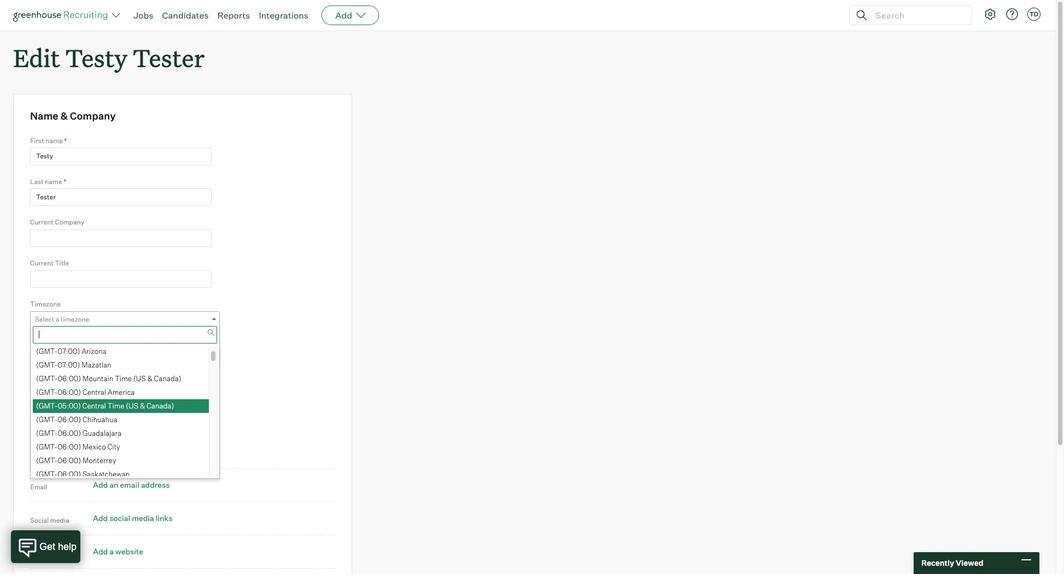 Task type: describe. For each thing, give the bounding box(es) containing it.
0 vertical spatial company
[[70, 110, 116, 122]]

jobs link
[[133, 10, 153, 21]]

1 07:00) from the top
[[58, 347, 80, 356]]

required
[[41, 380, 68, 389]]

7 (gmt- from the top
[[36, 429, 58, 438]]

a for website
[[110, 548, 114, 557]]

title
[[55, 259, 69, 268]]

1 vertical spatial canada)
[[147, 402, 174, 411]]

5 06:00) from the top
[[58, 443, 81, 452]]

td button
[[1028, 8, 1041, 21]]

integrations link
[[259, 10, 309, 21]]

1 vertical spatial company
[[55, 219, 84, 227]]

add a website
[[93, 548, 143, 557]]

tags
[[63, 337, 78, 346]]

1 horizontal spatial &
[[140, 402, 145, 411]]

number
[[140, 448, 168, 457]]

phone
[[115, 448, 138, 457]]

add an email address
[[93, 481, 170, 490]]

8 (gmt- from the top
[[36, 443, 58, 452]]

candidate
[[30, 337, 62, 346]]

select a timezone
[[35, 315, 89, 324]]

* for first name *
[[64, 137, 67, 145]]

email
[[30, 484, 47, 492]]

edit
[[13, 42, 60, 74]]

2 07:00) from the top
[[58, 361, 80, 370]]

recently viewed
[[922, 559, 984, 568]]

address
[[141, 481, 170, 490]]

add a phone number link
[[93, 448, 168, 457]]

configure image
[[984, 8, 997, 21]]

0 vertical spatial canada)
[[154, 375, 181, 384]]

reports
[[218, 10, 250, 21]]

3 (gmt- from the top
[[36, 375, 58, 384]]

integrations
[[259, 10, 309, 21]]

candidates
[[162, 10, 209, 21]]

2 central from the top
[[82, 402, 106, 411]]

arizona
[[82, 347, 107, 356]]

5 (gmt- from the top
[[36, 402, 58, 411]]

current for current company
[[30, 219, 54, 227]]

(gmt-07:00) arizona (gmt-07:00) mazatlan (gmt-06:00) mountain time (us & canada) (gmt-06:00) central america (gmt-05:00) central time (us & canada) (gmt-06:00) chihuahua (gmt-06:00) guadalajara (gmt-06:00) mexico city (gmt-06:00) monterrey (gmt-06:00) saskatchewan
[[36, 347, 181, 479]]

timezone
[[30, 300, 61, 309]]

monterrey
[[83, 457, 116, 466]]

add for add a website
[[93, 548, 108, 557]]

website
[[115, 548, 143, 557]]

3 06:00) from the top
[[58, 416, 81, 425]]

mexico
[[83, 443, 106, 452]]

social
[[30, 517, 49, 525]]

viewed
[[956, 559, 984, 568]]

=
[[34, 380, 39, 389]]

add for add an email address
[[93, 481, 108, 490]]

america
[[108, 388, 135, 397]]

name & company
[[30, 110, 116, 122]]

* inside * = required
[[30, 380, 33, 389]]

links
[[156, 514, 173, 524]]

saskatchewan
[[83, 470, 130, 479]]

1 central from the top
[[83, 388, 106, 397]]

1 horizontal spatial media
[[132, 514, 154, 524]]

0 horizontal spatial &
[[60, 110, 68, 122]]

add a website link
[[93, 548, 143, 557]]

timezone
[[61, 315, 89, 324]]

* for last name *
[[64, 178, 66, 186]]

1 06:00) from the top
[[58, 375, 81, 384]]

email
[[120, 481, 139, 490]]

current title
[[30, 259, 69, 268]]

add for add a phone number
[[93, 448, 108, 457]]



Task type: locate. For each thing, give the bounding box(es) containing it.
first name *
[[30, 137, 67, 145]]

1 vertical spatial time
[[108, 402, 124, 411]]

a for timezone
[[56, 315, 59, 324]]

td button
[[1026, 5, 1043, 23]]

0 horizontal spatial media
[[50, 517, 69, 525]]

4 06:00) from the top
[[58, 429, 81, 438]]

2 horizontal spatial &
[[147, 375, 152, 384]]

current
[[30, 219, 54, 227], [30, 259, 54, 268]]

time
[[115, 375, 132, 384], [108, 402, 124, 411]]

1 vertical spatial current
[[30, 259, 54, 268]]

social media
[[30, 517, 69, 525]]

current company
[[30, 219, 84, 227]]

candidate tags
[[30, 337, 78, 346]]

1 vertical spatial 07:00)
[[58, 361, 80, 370]]

time down america on the bottom left of page
[[108, 402, 124, 411]]

0 vertical spatial name
[[46, 137, 63, 145]]

add for add social media links
[[93, 514, 108, 524]]

central up chihuahua
[[82, 402, 106, 411]]

None text field
[[30, 148, 212, 166], [30, 189, 212, 206], [30, 271, 212, 288], [33, 326, 217, 344], [30, 148, 212, 166], [30, 189, 212, 206], [30, 271, 212, 288], [33, 326, 217, 344]]

1 vertical spatial &
[[147, 375, 152, 384]]

canada)
[[154, 375, 181, 384], [147, 402, 174, 411]]

6 (gmt- from the top
[[36, 416, 58, 425]]

(us
[[133, 375, 146, 384], [126, 402, 138, 411]]

info
[[30, 416, 48, 428]]

1 vertical spatial (us
[[126, 402, 138, 411]]

(us up america on the bottom left of page
[[133, 375, 146, 384]]

tester
[[133, 42, 205, 74]]

reports link
[[218, 10, 250, 21]]

* down name & company
[[64, 137, 67, 145]]

company
[[70, 110, 116, 122], [55, 219, 84, 227]]

name
[[46, 137, 63, 145], [45, 178, 62, 186]]

4 (gmt- from the top
[[36, 388, 58, 397]]

first
[[30, 137, 44, 145]]

name for last
[[45, 178, 62, 186]]

1 vertical spatial central
[[82, 402, 106, 411]]

phone
[[30, 450, 50, 459]]

0 vertical spatial a
[[56, 315, 59, 324]]

media left links
[[132, 514, 154, 524]]

name right first
[[46, 137, 63, 145]]

Search text field
[[873, 7, 962, 23]]

last name *
[[30, 178, 66, 186]]

add button
[[322, 5, 379, 25]]

add social media links link
[[93, 514, 173, 524]]

1 current from the top
[[30, 219, 54, 227]]

mountain
[[83, 375, 113, 384]]

add a phone number
[[93, 448, 168, 457]]

jobs
[[133, 10, 153, 21]]

add
[[335, 10, 352, 21], [93, 448, 108, 457], [93, 481, 108, 490], [93, 514, 108, 524], [93, 548, 108, 557]]

select a timezone link
[[30, 312, 220, 328]]

1 vertical spatial a
[[110, 448, 114, 457]]

current for current title
[[30, 259, 54, 268]]

media right social
[[50, 517, 69, 525]]

* left = at left bottom
[[30, 380, 33, 389]]

add inside popup button
[[335, 10, 352, 21]]

edit testy tester
[[13, 42, 205, 74]]

time up america on the bottom left of page
[[115, 375, 132, 384]]

greenhouse recruiting image
[[13, 9, 112, 22]]

central
[[83, 388, 106, 397], [82, 402, 106, 411]]

07:00) down tags
[[58, 347, 80, 356]]

0 vertical spatial *
[[64, 137, 67, 145]]

a inside select a timezone link
[[56, 315, 59, 324]]

name right last
[[45, 178, 62, 186]]

city
[[107, 443, 120, 452]]

guadalajara
[[83, 429, 122, 438]]

07:00) up required
[[58, 361, 80, 370]]

0 vertical spatial central
[[83, 388, 106, 397]]

websites
[[30, 550, 58, 559]]

0 vertical spatial (us
[[133, 375, 146, 384]]

recently
[[922, 559, 954, 568]]

social
[[110, 514, 130, 524]]

1 vertical spatial name
[[45, 178, 62, 186]]

add an email address link
[[93, 481, 170, 490]]

testy
[[66, 42, 127, 74]]

& right mountain
[[147, 375, 152, 384]]

* right last
[[64, 178, 66, 186]]

candidates link
[[162, 10, 209, 21]]

a left "phone"
[[110, 448, 114, 457]]

company up title
[[55, 219, 84, 227]]

0 vertical spatial current
[[30, 219, 54, 227]]

central down mountain
[[83, 388, 106, 397]]

* = required
[[30, 380, 68, 389]]

05:00)
[[58, 402, 81, 411]]

9 (gmt- from the top
[[36, 457, 58, 466]]

media
[[132, 514, 154, 524], [50, 517, 69, 525]]

*
[[64, 137, 67, 145], [64, 178, 66, 186], [30, 380, 33, 389]]

a left website
[[110, 548, 114, 557]]

an
[[110, 481, 118, 490]]

2 vertical spatial &
[[140, 402, 145, 411]]

6 06:00) from the top
[[58, 457, 81, 466]]

&
[[60, 110, 68, 122], [147, 375, 152, 384], [140, 402, 145, 411]]

10 (gmt- from the top
[[36, 470, 58, 479]]

2 06:00) from the top
[[58, 388, 81, 397]]

1 vertical spatial *
[[64, 178, 66, 186]]

add social media links
[[93, 514, 173, 524]]

company right name
[[70, 110, 116, 122]]

add for add
[[335, 10, 352, 21]]

td
[[1030, 10, 1039, 18]]

2 (gmt- from the top
[[36, 361, 58, 370]]

0 vertical spatial 07:00)
[[58, 347, 80, 356]]

last
[[30, 178, 44, 186]]

0 vertical spatial &
[[60, 110, 68, 122]]

(us down america on the bottom left of page
[[126, 402, 138, 411]]

current down last
[[30, 219, 54, 227]]

0 vertical spatial time
[[115, 375, 132, 384]]

name for first
[[46, 137, 63, 145]]

a for phone
[[110, 448, 114, 457]]

7 06:00) from the top
[[58, 470, 81, 479]]

select
[[35, 315, 54, 324]]

2 current from the top
[[30, 259, 54, 268]]

2 vertical spatial *
[[30, 380, 33, 389]]

& right name
[[60, 110, 68, 122]]

name
[[30, 110, 58, 122]]

current left title
[[30, 259, 54, 268]]

07:00)
[[58, 347, 80, 356], [58, 361, 80, 370]]

1 (gmt- from the top
[[36, 347, 58, 356]]

(gmt-
[[36, 347, 58, 356], [36, 361, 58, 370], [36, 375, 58, 384], [36, 388, 58, 397], [36, 402, 58, 411], [36, 416, 58, 425], [36, 429, 58, 438], [36, 443, 58, 452], [36, 457, 58, 466], [36, 470, 58, 479]]

chihuahua
[[83, 416, 117, 425]]

a
[[56, 315, 59, 324], [110, 448, 114, 457], [110, 548, 114, 557]]

mazatlan
[[82, 361, 111, 370]]

a right select
[[56, 315, 59, 324]]

06:00)
[[58, 375, 81, 384], [58, 388, 81, 397], [58, 416, 81, 425], [58, 429, 81, 438], [58, 443, 81, 452], [58, 457, 81, 466], [58, 470, 81, 479]]

& up number at the left bottom of the page
[[140, 402, 145, 411]]

None text field
[[30, 230, 212, 247], [31, 350, 217, 367], [30, 230, 212, 247], [31, 350, 217, 367]]

2 vertical spatial a
[[110, 548, 114, 557]]



Task type: vqa. For each thing, say whether or not it's contained in the screenshot.
8th (0) from the bottom
no



